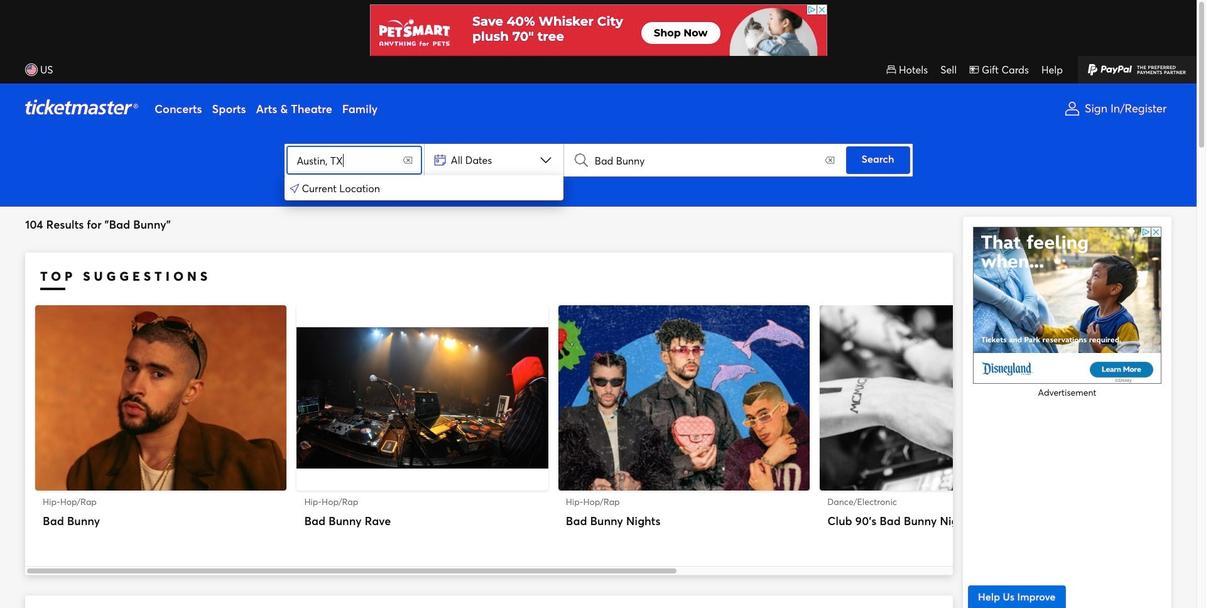 Task type: describe. For each thing, give the bounding box(es) containing it.
7 option from the top
[[284, 369, 563, 394]]

8 option from the top
[[284, 418, 563, 442]]

1 horizontal spatial advertisement element
[[973, 227, 1162, 384]]

City or Zip Code field
[[287, 146, 421, 174]]

main navigation element
[[0, 56, 1197, 134]]

3 option from the top
[[284, 225, 563, 249]]

Search by Artist, Event or Venue text field
[[589, 146, 844, 174]]

2 option from the top
[[284, 201, 563, 225]]



Task type: locate. For each thing, give the bounding box(es) containing it.
advertisement element
[[370, 4, 827, 61], [973, 227, 1162, 384]]

menu inside main navigation element
[[150, 84, 1054, 134]]

4 option from the top
[[284, 249, 563, 273]]

paypal preferred payments partner image
[[1078, 56, 1197, 84]]

1 vertical spatial advertisement element
[[973, 227, 1162, 384]]

6 option from the top
[[284, 345, 563, 369]]

None search field
[[284, 144, 913, 442]]

0 horizontal spatial advertisement element
[[370, 4, 827, 61]]

location suggestions list box
[[284, 175, 563, 442]]

5 option from the top
[[284, 321, 563, 345]]

menu
[[150, 84, 1054, 134]]

option
[[284, 175, 563, 201], [284, 201, 563, 225], [284, 225, 563, 249], [284, 249, 563, 273], [284, 321, 563, 345], [284, 345, 563, 369], [284, 369, 563, 394], [284, 418, 563, 442]]

0 vertical spatial advertisement element
[[370, 4, 827, 61]]

1 option from the top
[[284, 175, 563, 201]]



Task type: vqa. For each thing, say whether or not it's contained in the screenshot.
second SUPERSONIC BLUES MACHINE: STEVE LUKATHER, ANA POPVIC, SOLOMON HICKS image from the bottom
no



